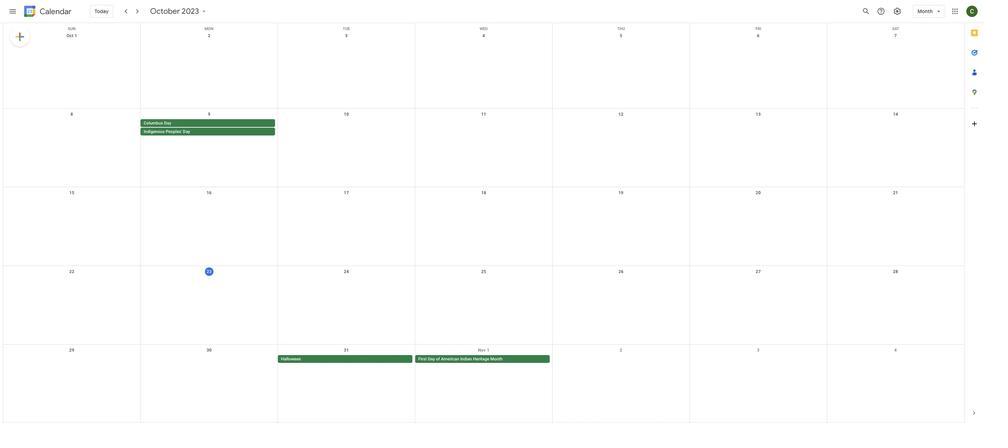 Task type: vqa. For each thing, say whether or not it's contained in the screenshot.
5th Am from the bottom of the page
no



Task type: locate. For each thing, give the bounding box(es) containing it.
nov 1
[[478, 348, 490, 353]]

1 right 'nov'
[[487, 348, 490, 353]]

tue
[[343, 27, 350, 31]]

3 row from the top
[[3, 109, 964, 187]]

31
[[344, 348, 349, 353]]

15
[[69, 191, 74, 196]]

0 vertical spatial 1
[[75, 33, 77, 38]]

23
[[207, 269, 212, 274]]

19
[[619, 191, 624, 196]]

0 vertical spatial day
[[164, 121, 171, 126]]

17
[[344, 191, 349, 196]]

day up peoples'
[[164, 121, 171, 126]]

0 horizontal spatial 1
[[75, 33, 77, 38]]

1 horizontal spatial month
[[918, 8, 933, 15]]

2 row from the top
[[3, 30, 964, 109]]

grid
[[3, 23, 964, 423]]

row
[[3, 23, 964, 31], [3, 30, 964, 109], [3, 109, 964, 187], [3, 187, 964, 266], [3, 266, 964, 345], [3, 345, 964, 423]]

settings menu image
[[893, 7, 902, 16]]

oct
[[67, 33, 73, 38]]

1 vertical spatial month
[[490, 357, 503, 362]]

row containing oct 1
[[3, 30, 964, 109]]

day right peoples'
[[183, 129, 190, 134]]

1 for oct 1
[[75, 33, 77, 38]]

month inside popup button
[[918, 8, 933, 15]]

4
[[482, 33, 485, 38], [894, 348, 897, 353]]

fri
[[756, 27, 761, 31]]

month
[[918, 8, 933, 15], [490, 357, 503, 362]]

tab list
[[965, 23, 984, 404]]

1 horizontal spatial 2
[[620, 348, 622, 353]]

1 horizontal spatial day
[[183, 129, 190, 134]]

today button
[[90, 3, 113, 20]]

1
[[75, 33, 77, 38], [487, 348, 490, 353]]

25
[[481, 269, 486, 274]]

0 vertical spatial 4
[[482, 33, 485, 38]]

1 for nov 1
[[487, 348, 490, 353]]

1 vertical spatial day
[[183, 129, 190, 134]]

2023
[[182, 6, 199, 16]]

main drawer image
[[8, 7, 17, 16]]

1 right oct
[[75, 33, 77, 38]]

row containing 22
[[3, 266, 964, 345]]

0 vertical spatial 3
[[345, 33, 348, 38]]

2 vertical spatial day
[[428, 357, 435, 362]]

6 row from the top
[[3, 345, 964, 423]]

october
[[150, 6, 180, 16]]

21
[[893, 191, 898, 196]]

0 horizontal spatial 4
[[482, 33, 485, 38]]

first
[[418, 357, 427, 362]]

1 horizontal spatial 3
[[757, 348, 760, 353]]

cell containing columbus day
[[140, 119, 278, 136]]

12
[[619, 112, 624, 117]]

calendar heading
[[38, 7, 71, 16]]

1 row from the top
[[3, 23, 964, 31]]

29
[[69, 348, 74, 353]]

day
[[164, 121, 171, 126], [183, 129, 190, 134], [428, 357, 435, 362]]

0 horizontal spatial 3
[[345, 33, 348, 38]]

1 horizontal spatial 1
[[487, 348, 490, 353]]

day for first
[[428, 357, 435, 362]]

calendar
[[40, 7, 71, 16]]

row containing 15
[[3, 187, 964, 266]]

2
[[208, 33, 210, 38], [620, 348, 622, 353]]

24
[[344, 269, 349, 274]]

0 horizontal spatial day
[[164, 121, 171, 126]]

cell
[[3, 119, 140, 136], [140, 119, 278, 136], [278, 119, 415, 136], [3, 355, 140, 364], [140, 355, 278, 364], [552, 355, 690, 364], [690, 355, 827, 364]]

1 vertical spatial 2
[[620, 348, 622, 353]]

0 vertical spatial month
[[918, 8, 933, 15]]

11
[[481, 112, 486, 117]]

1 horizontal spatial 4
[[894, 348, 897, 353]]

8
[[71, 112, 73, 117]]

9
[[208, 112, 210, 117]]

month right settings menu "image"
[[918, 8, 933, 15]]

nov
[[478, 348, 486, 353]]

day left of
[[428, 357, 435, 362]]

of
[[436, 357, 440, 362]]

month right "heritage"
[[490, 357, 503, 362]]

22
[[69, 269, 74, 274]]

1 vertical spatial 3
[[757, 348, 760, 353]]

1 vertical spatial 1
[[487, 348, 490, 353]]

16
[[207, 191, 212, 196]]

peoples'
[[166, 129, 182, 134]]

3
[[345, 33, 348, 38], [757, 348, 760, 353]]

sun
[[68, 27, 76, 31]]

28
[[893, 269, 898, 274]]

0 horizontal spatial month
[[490, 357, 503, 362]]

4 row from the top
[[3, 187, 964, 266]]

columbus
[[144, 121, 163, 126]]

month inside button
[[490, 357, 503, 362]]

day inside button
[[428, 357, 435, 362]]

13
[[756, 112, 761, 117]]

5 row from the top
[[3, 266, 964, 345]]

0 vertical spatial 2
[[208, 33, 210, 38]]

2 horizontal spatial day
[[428, 357, 435, 362]]

first day of american indian heritage month
[[418, 357, 503, 362]]



Task type: describe. For each thing, give the bounding box(es) containing it.
columbus day button
[[141, 119, 275, 127]]

indigenous peoples' day button
[[141, 128, 275, 136]]

0 horizontal spatial 2
[[208, 33, 210, 38]]

27
[[756, 269, 761, 274]]

today
[[95, 8, 109, 15]]

5
[[620, 33, 622, 38]]

heritage
[[473, 357, 489, 362]]

indian
[[460, 357, 472, 362]]

7
[[894, 33, 897, 38]]

thu
[[617, 27, 625, 31]]

26
[[619, 269, 624, 274]]

10
[[344, 112, 349, 117]]

row containing 29
[[3, 345, 964, 423]]

halloween button
[[278, 355, 412, 363]]

halloween
[[281, 357, 301, 362]]

mon
[[205, 27, 213, 31]]

wed
[[480, 27, 488, 31]]

30
[[207, 348, 212, 353]]

calendar element
[[23, 4, 71, 20]]

oct 1
[[67, 33, 77, 38]]

month button
[[913, 3, 945, 20]]

american
[[441, 357, 459, 362]]

october 2023
[[150, 6, 199, 16]]

18
[[481, 191, 486, 196]]

first day of american indian heritage month button
[[415, 355, 550, 363]]

day for columbus
[[164, 121, 171, 126]]

1 vertical spatial 4
[[894, 348, 897, 353]]

columbus day indigenous peoples' day
[[144, 121, 190, 134]]

october 2023 button
[[147, 6, 210, 16]]

indigenous
[[144, 129, 165, 134]]

sat
[[892, 27, 899, 31]]

grid containing oct 1
[[3, 23, 964, 423]]

14
[[893, 112, 898, 117]]

20
[[756, 191, 761, 196]]

row containing sun
[[3, 23, 964, 31]]

6
[[757, 33, 760, 38]]

row containing 8
[[3, 109, 964, 187]]



